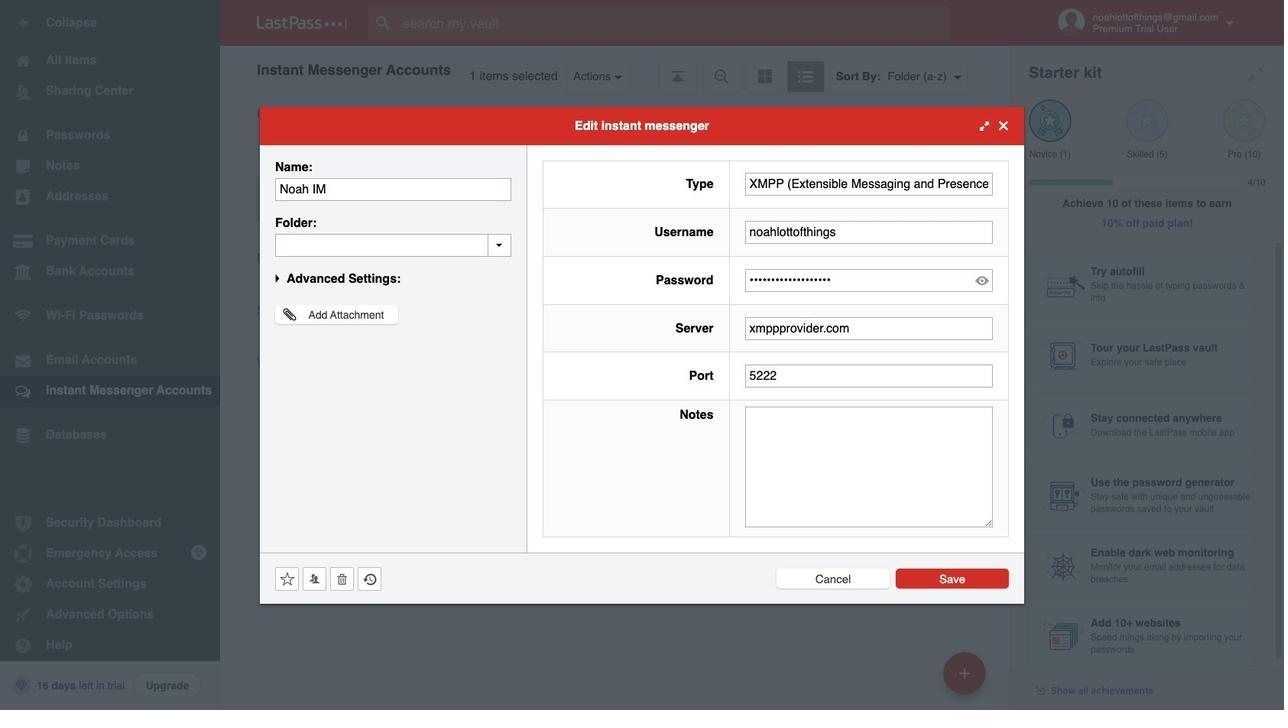 Task type: locate. For each thing, give the bounding box(es) containing it.
None password field
[[745, 269, 993, 292]]

None text field
[[275, 178, 512, 201], [745, 221, 993, 244], [745, 365, 993, 388], [275, 178, 512, 201], [745, 221, 993, 244], [745, 365, 993, 388]]

main navigation navigation
[[0, 0, 220, 710]]

dialog
[[260, 107, 1025, 604]]

None text field
[[745, 173, 993, 196], [275, 234, 512, 257], [745, 317, 993, 340], [745, 407, 993, 527], [745, 173, 993, 196], [275, 234, 512, 257], [745, 317, 993, 340], [745, 407, 993, 527]]

lastpass image
[[257, 16, 347, 30]]



Task type: describe. For each thing, give the bounding box(es) containing it.
new item navigation
[[938, 648, 996, 710]]

search my vault text field
[[369, 6, 979, 40]]

vault options navigation
[[220, 46, 1011, 92]]

new item image
[[960, 668, 970, 679]]

Search search field
[[369, 6, 979, 40]]



